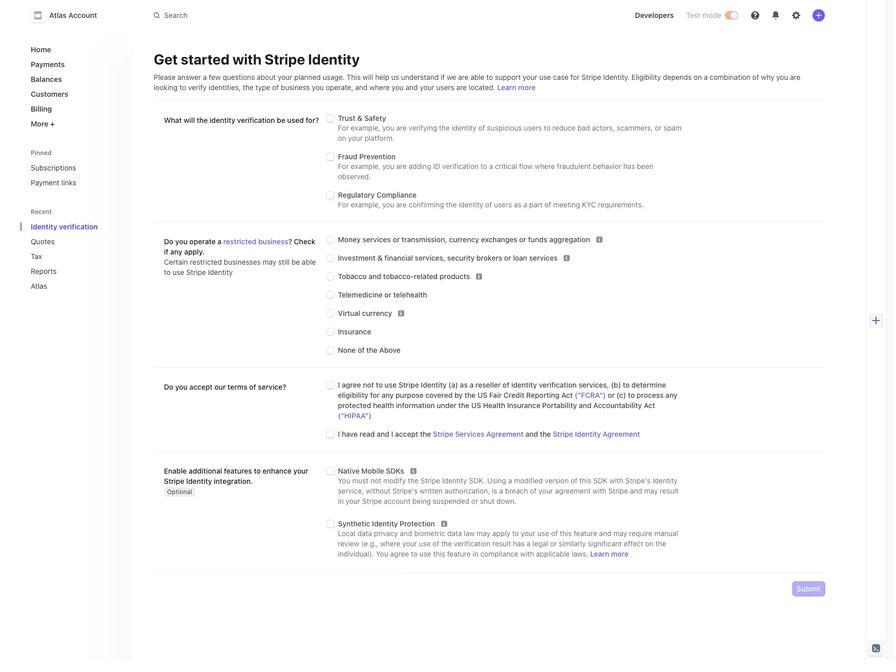 Task type: describe. For each thing, give the bounding box(es) containing it.
with down sdk
[[593, 487, 607, 496]]

use inside please answer a few questions about your planned usage. this will help us understand if we are able to support your use case for stripe identity. eligibility depends on a combination of why you are looking to verify identities, the type of business you operate, and where you and your users are located.
[[539, 73, 551, 81]]

1 vertical spatial learn more
[[590, 550, 629, 559]]

your inside enable additional features to enhance your stripe identity integration. optional
[[293, 467, 309, 476]]

are right we
[[458, 73, 469, 81]]

0 vertical spatial stripe's
[[625, 477, 651, 485]]

and inside or (c) to process any protected health information under the us health insurance portability and accountability act ("hipaa")
[[579, 401, 592, 410]]

must
[[352, 477, 369, 485]]

billing link
[[27, 100, 125, 117]]

the down portability
[[540, 430, 551, 439]]

agreement
[[555, 487, 591, 496]]

identity inside enable additional features to enhance your stripe identity integration. optional
[[186, 477, 212, 486]]

1 horizontal spatial learn
[[590, 550, 609, 559]]

as inside regulatory compliance for example, you are confirming the identity of users as a part of meeting kyc requirements.
[[514, 200, 522, 209]]

test
[[686, 11, 701, 19]]

for inside please answer a few questions about your planned usage. this will help us understand if we are able to support your use case for stripe identity. eligibility depends on a combination of why you are looking to verify identities, the type of business you operate, and where you and your users are located.
[[571, 73, 580, 81]]

products
[[440, 272, 470, 281]]

part
[[529, 200, 543, 209]]

example, for regulatory
[[351, 200, 381, 209]]

flow
[[519, 162, 533, 171]]

or up financial at left
[[393, 235, 400, 244]]

tobacco and tobacco-related products
[[338, 272, 470, 281]]

home
[[31, 45, 51, 54]]

version
[[545, 477, 569, 485]]

spam
[[664, 124, 682, 132]]

stripe up the written
[[421, 477, 440, 485]]

enhance
[[263, 467, 292, 476]]

to down the biometric
[[411, 550, 418, 559]]

integration.
[[214, 477, 253, 486]]

used
[[287, 116, 304, 125]]

result inside local data privacy and biometric data law may apply to your use of this feature and may require manual review (e.g., where your use of the verification result has a legal or similarly significant effect on the individual). you agree to use this feature in compliance with applicable laws.
[[493, 540, 511, 548]]

and up significant
[[599, 529, 612, 538]]

stripe left services
[[433, 430, 453, 439]]

optional
[[167, 488, 192, 496]]

users inside trust & safety for example, you are verifying the identity of suspicious users to reduce bad actors, scammers, or spam on your platform.
[[524, 124, 542, 132]]

any inside or (c) to process any protected health information under the us health insurance portability and accountability act ("hipaa")
[[666, 391, 678, 400]]

be for used
[[277, 116, 285, 125]]

stripe inside enable additional features to enhance your stripe identity integration. optional
[[164, 477, 184, 486]]

you must not modify the stripe identity sdk. using a modified version of this sdk with stripe's identity service, without stripe's written authorization, is a breach of your agreement with stripe and may result in your stripe account being suspended or shut down.
[[338, 477, 679, 506]]

you down planned
[[312, 83, 324, 92]]

0 vertical spatial accept
[[189, 383, 213, 392]]

for inside trust & safety for example, you are verifying the identity of suspicious users to reduce bad actors, scammers, or spam on your platform.
[[338, 124, 349, 132]]

identity inside i agree not to use stripe identity (a) as a reseller of identity verification services, (b) to determine eligibility for any purpose covered by the us fair credit reporting act
[[511, 381, 537, 390]]

on inside local data privacy and biometric data law may apply to your use of this feature and may require manual review (e.g., where your use of the verification result has a legal or similarly significant effect on the individual). you agree to use this feature in compliance with applicable laws.
[[645, 540, 654, 548]]

a right "is" at bottom
[[499, 487, 503, 496]]

stripe services agreement link
[[433, 430, 524, 439]]

account
[[384, 497, 411, 506]]

loan
[[513, 254, 527, 262]]

manual
[[654, 529, 678, 538]]

identity inside recent 'element'
[[31, 222, 57, 231]]

this for feature
[[560, 529, 572, 538]]

operate
[[189, 237, 216, 246]]

to right (b)
[[623, 381, 630, 390]]

us inside or (c) to process any protected health information under the us health insurance portability and accountability act ("hipaa")
[[471, 401, 481, 410]]

1 vertical spatial currency
[[362, 309, 392, 318]]

native mobile sdks
[[338, 467, 404, 476]]

platform.
[[365, 134, 395, 142]]

stripe inside certain restricted businesses may still be able to use stripe identity
[[186, 268, 206, 277]]

the down manual
[[656, 540, 666, 548]]

stripe inside i agree not to use stripe identity (a) as a reseller of identity verification services, (b) to determine eligibility for any purpose covered by the us fair credit reporting act
[[399, 381, 419, 390]]

search
[[164, 11, 188, 19]]

businesses
[[224, 258, 261, 266]]

we
[[447, 73, 456, 81]]

a inside regulatory compliance for example, you are confirming the identity of users as a part of meeting kyc requirements.
[[524, 200, 527, 209]]

on inside please answer a few questions about your planned usage. this will help us understand if we are able to support your use case for stripe identity. eligibility depends on a combination of why you are looking to verify identities, the type of business you operate, and where you and your users are located.
[[694, 73, 702, 81]]

0 horizontal spatial feature
[[447, 550, 471, 559]]

your down 'protection' at the bottom of the page
[[402, 540, 417, 548]]

on inside trust & safety for example, you are verifying the identity of suspicious users to reduce bad actors, scammers, or spam on your platform.
[[338, 134, 346, 142]]

observed.
[[338, 172, 371, 181]]

atlas for atlas account
[[49, 11, 67, 19]]

of right none
[[358, 346, 365, 355]]

fair
[[489, 391, 502, 400]]

recent element
[[20, 218, 133, 295]]

the inside please answer a few questions about your planned usage. this will help us understand if we are able to support your use case for stripe identity. eligibility depends on a combination of why you are looking to verify identities, the type of business you operate, and where you and your users are located.
[[243, 83, 254, 92]]

reports link
[[27, 263, 111, 280]]

of up applicable
[[551, 529, 558, 538]]

require
[[629, 529, 652, 538]]

will inside please answer a few questions about your planned usage. this will help us understand if we are able to support your use case for stripe identity. eligibility depends on a combination of why you are looking to verify identities, the type of business you operate, and where you and your users are located.
[[363, 73, 373, 81]]

verification down the type
[[237, 116, 275, 125]]

eligibility
[[632, 73, 661, 81]]

core navigation links element
[[27, 41, 125, 132]]

reseller
[[476, 381, 501, 390]]

identity inside i agree not to use stripe identity (a) as a reseller of identity verification services, (b) to determine eligibility for any purpose covered by the us fair credit reporting act
[[421, 381, 447, 390]]

act inside i agree not to use stripe identity (a) as a reseller of identity verification services, (b) to determine eligibility for any purpose covered by the us fair credit reporting act
[[562, 391, 573, 400]]

of up the exchanges
[[485, 200, 492, 209]]

0 vertical spatial learn more
[[497, 83, 536, 92]]

a inside i agree not to use stripe identity (a) as a reseller of identity verification services, (b) to determine eligibility for any purpose covered by the us fair credit reporting act
[[470, 381, 474, 390]]

help image
[[751, 11, 760, 19]]

1 vertical spatial business
[[258, 237, 288, 246]]

to up located.
[[487, 73, 493, 81]]

our
[[215, 383, 226, 392]]

0 horizontal spatial services,
[[415, 254, 445, 262]]

case
[[553, 73, 569, 81]]

the inside regulatory compliance for example, you are confirming the identity of users as a part of meeting kyc requirements.
[[446, 200, 457, 209]]

0 horizontal spatial this
[[433, 550, 445, 559]]

pinned element
[[27, 159, 125, 191]]

of down the biometric
[[433, 540, 439, 548]]

atlas account
[[49, 11, 97, 19]]

are left located.
[[456, 83, 467, 92]]

not for must
[[371, 477, 381, 485]]

1 horizontal spatial accept
[[395, 430, 418, 439]]

questions
[[223, 73, 255, 81]]

are inside fraud prevention for example, you are adding id verification to a critical flow where fraudulent behavior has been observed.
[[396, 162, 407, 171]]

1 horizontal spatial feature
[[574, 529, 597, 538]]

depends
[[663, 73, 692, 81]]

get
[[154, 51, 178, 68]]

check
[[294, 237, 315, 246]]

your up legal
[[521, 529, 536, 538]]

where inside local data privacy and biometric data law may apply to your use of this feature and may require manual review (e.g., where your use of the verification result has a legal or similarly significant effect on the individual). you agree to use this feature in compliance with applicable laws.
[[380, 540, 401, 548]]

requirements.
[[598, 200, 644, 209]]

stripe right agreement
[[608, 487, 628, 496]]

1 horizontal spatial more
[[611, 550, 629, 559]]

Search text field
[[148, 6, 437, 25]]

synthetic identity protection
[[338, 520, 435, 528]]

as inside i agree not to use stripe identity (a) as a reseller of identity verification services, (b) to determine eligibility for any purpose covered by the us fair credit reporting act
[[460, 381, 468, 390]]

your inside trust & safety for example, you are verifying the identity of suspicious users to reduce bad actors, scammers, or spam on your platform.
[[348, 134, 363, 142]]

1 data from the left
[[357, 529, 372, 538]]

purpose
[[396, 391, 424, 400]]

able inside certain restricted businesses may still be able to use stripe identity
[[302, 258, 316, 266]]

a up breach
[[508, 477, 512, 485]]

or inside or (c) to process any protected health information under the us health insurance portability and accountability act ("hipaa")
[[608, 391, 615, 400]]

to inside certain restricted businesses may still be able to use stripe identity
[[164, 268, 171, 277]]

for for fraud prevention
[[338, 162, 349, 171]]

links
[[61, 178, 76, 187]]

similarly
[[559, 540, 586, 548]]

("fcra") link
[[575, 391, 606, 400]]

any inside ? check if any apply.
[[170, 248, 182, 256]]

shut
[[480, 497, 495, 506]]

of left "why"
[[753, 73, 759, 81]]

of right part
[[545, 200, 551, 209]]

any inside i agree not to use stripe identity (a) as a reseller of identity verification services, (b) to determine eligibility for any purpose covered by the us fair credit reporting act
[[382, 391, 394, 400]]

tax link
[[27, 248, 111, 265]]

few
[[209, 73, 221, 81]]

the inside you must not modify the stripe identity sdk. using a modified version of this sdk with stripe's identity service, without stripe's written authorization, is a breach of your agreement with stripe and may result in your stripe account being suspended or shut down.
[[408, 477, 419, 485]]

not for agree
[[363, 381, 374, 390]]

reduce
[[553, 124, 576, 132]]

verification inside local data privacy and biometric data law may apply to your use of this feature and may require manual review (e.g., where your use of the verification result has a legal or similarly significant effect on the individual). you agree to use this feature in compliance with applicable laws.
[[454, 540, 491, 548]]

insurance inside or (c) to process any protected health information under the us health insurance portability and accountability act ("hipaa")
[[507, 401, 541, 410]]

features
[[224, 467, 252, 476]]

process
[[637, 391, 664, 400]]

regulatory
[[338, 191, 375, 199]]

for for regulatory compliance
[[338, 200, 349, 209]]

may right law
[[477, 529, 490, 538]]

suspended
[[433, 497, 470, 506]]

of right the type
[[272, 83, 279, 92]]

mode
[[702, 11, 722, 19]]

apply.
[[184, 248, 205, 256]]

agree inside i agree not to use stripe identity (a) as a reseller of identity verification services, (b) to determine eligibility for any purpose covered by the us fair credit reporting act
[[342, 381, 361, 390]]

in inside you must not modify the stripe identity sdk. using a modified version of this sdk with stripe's identity service, without stripe's written authorization, is a breach of your agreement with stripe and may result in your stripe account being suspended or shut down.
[[338, 497, 344, 506]]

able inside please answer a few questions about your planned usage. this will help us understand if we are able to support your use case for stripe identity. eligibility depends on a combination of why you are looking to verify identities, the type of business you operate, and where you and your users are located.
[[471, 73, 485, 81]]

if inside please answer a few questions about your planned usage. this will help us understand if we are able to support your use case for stripe identity. eligibility depends on a combination of why you are looking to verify identities, the type of business you operate, and where you and your users are located.
[[441, 73, 445, 81]]

& for trust
[[357, 114, 362, 122]]

0 vertical spatial insurance
[[338, 328, 371, 336]]

of up agreement
[[571, 477, 578, 485]]

to right apply
[[512, 529, 519, 538]]

and down understand
[[406, 83, 418, 92]]

reporting
[[526, 391, 560, 400]]

payments link
[[27, 56, 125, 73]]

pinned navigation links element
[[27, 145, 127, 191]]

and down or (c) to process any protected health information under the us health insurance portability and accountability act ("hipaa")
[[526, 430, 538, 439]]

may up 'effect'
[[614, 529, 627, 538]]

identity inside certain restricted businesses may still be able to use stripe identity
[[208, 268, 233, 277]]

prevention
[[359, 152, 396, 161]]

this
[[347, 73, 361, 81]]

identity inside trust & safety for example, you are verifying the identity of suspicious users to reduce bad actors, scammers, or spam on your platform.
[[452, 124, 477, 132]]

fraudulent
[[557, 162, 591, 171]]

portability
[[542, 401, 577, 410]]

telemedicine or telehealth
[[338, 291, 427, 299]]

where inside fraud prevention for example, you are adding id verification to a critical flow where fraudulent behavior has been observed.
[[535, 162, 555, 171]]

what
[[164, 116, 182, 125]]

1 vertical spatial stripe's
[[392, 487, 418, 496]]

scammers,
[[617, 124, 653, 132]]

pinned
[[31, 149, 52, 157]]

result inside you must not modify the stripe identity sdk. using a modified version of this sdk with stripe's identity service, without stripe's written authorization, is a breach of your agreement with stripe and may result in your stripe account being suspended or shut down.
[[660, 487, 679, 496]]

your down version
[[539, 487, 553, 496]]

of inside i agree not to use stripe identity (a) as a reseller of identity verification services, (b) to determine eligibility for any purpose covered by the us fair credit reporting act
[[503, 381, 510, 390]]

your right support
[[523, 73, 537, 81]]

identity verification
[[31, 222, 98, 231]]

agree inside local data privacy and biometric data law may apply to your use of this feature and may require manual review (e.g., where your use of the verification result has a legal or similarly significant effect on the individual). you agree to use this feature in compliance with applicable laws.
[[390, 550, 409, 559]]

breach
[[505, 487, 528, 496]]

or inside local data privacy and biometric data law may apply to your use of this feature and may require manual review (e.g., where your use of the verification result has a legal or similarly significant effect on the individual). you agree to use this feature in compliance with applicable laws.
[[550, 540, 557, 548]]

by
[[455, 391, 463, 400]]

if inside ? check if any apply.
[[164, 248, 168, 256]]

you left our
[[175, 383, 188, 392]]

trust & safety for example, you are verifying the identity of suspicious users to reduce bad actors, scammers, or spam on your platform.
[[338, 114, 682, 142]]

this for sdk
[[579, 477, 592, 485]]

meeting
[[553, 200, 580, 209]]

your down service,
[[346, 497, 360, 506]]

a left few
[[203, 73, 207, 81]]

users inside regulatory compliance for example, you are confirming the identity of users as a part of meeting kyc requirements.
[[494, 200, 512, 209]]

service,
[[338, 487, 364, 496]]

to inside trust & safety for example, you are verifying the identity of suspicious users to reduce bad actors, scammers, or spam on your platform.
[[544, 124, 551, 132]]

telemedicine
[[338, 291, 383, 299]]

tax
[[31, 252, 42, 261]]

about
[[257, 73, 276, 81]]

identity down identities,
[[210, 116, 235, 125]]

and down this
[[355, 83, 368, 92]]

a left combination on the right top
[[704, 73, 708, 81]]

or down tobacco-
[[385, 291, 392, 299]]

mobile
[[361, 467, 384, 476]]

home link
[[27, 41, 125, 58]]

services, inside i agree not to use stripe identity (a) as a reseller of identity verification services, (b) to determine eligibility for any purpose covered by the us fair credit reporting act
[[579, 381, 609, 390]]

with up questions
[[233, 51, 262, 68]]

your right about
[[278, 73, 292, 81]]

identity verification link
[[27, 218, 111, 235]]

is
[[492, 487, 497, 496]]

confirming
[[409, 200, 444, 209]]

(b)
[[611, 381, 621, 390]]

regulatory compliance for example, you are confirming the identity of users as a part of meeting kyc requirements.
[[338, 191, 644, 209]]

with inside local data privacy and biometric data law may apply to your use of this feature and may require manual review (e.g., where your use of the verification result has a legal or similarly significant effect on the individual). you agree to use this feature in compliance with applicable laws.
[[520, 550, 534, 559]]

for inside i agree not to use stripe identity (a) as a reseller of identity verification services, (b) to determine eligibility for any purpose covered by the us fair credit reporting act
[[370, 391, 380, 400]]

service?
[[258, 383, 286, 392]]

a inside local data privacy and biometric data law may apply to your use of this feature and may require manual review (e.g., where your use of the verification result has a legal or similarly significant effect on the individual). you agree to use this feature in compliance with applicable laws.
[[527, 540, 531, 548]]

you right "why"
[[776, 73, 788, 81]]

or (c) to process any protected health information under the us health insurance portability and accountability act ("hipaa")
[[338, 391, 678, 420]]

you down us
[[392, 83, 404, 92]]



Task type: locate. For each thing, give the bounding box(es) containing it.
i for i have read and i accept the stripe services agreement and the stripe identity agreement
[[338, 430, 340, 439]]

stripe's right sdk
[[625, 477, 651, 485]]

apply
[[492, 529, 510, 538]]

a
[[203, 73, 207, 81], [704, 73, 708, 81], [489, 162, 493, 171], [524, 200, 527, 209], [218, 237, 222, 246], [470, 381, 474, 390], [508, 477, 512, 485], [499, 487, 503, 496], [527, 540, 531, 548]]

1 agreement from the left
[[486, 430, 524, 439]]

(a)
[[449, 381, 458, 390]]

act down process
[[644, 401, 655, 410]]

payment
[[31, 178, 59, 187]]

certain restricted businesses may still be able to use stripe identity
[[164, 258, 316, 277]]

kyc
[[582, 200, 596, 209]]

1 horizontal spatial data
[[447, 529, 462, 538]]

able up located.
[[471, 73, 485, 81]]

the left above
[[366, 346, 378, 355]]

atlas for atlas
[[31, 282, 47, 291]]

payment links link
[[27, 174, 125, 191]]

may up require on the right of page
[[644, 487, 658, 496]]

more
[[31, 119, 48, 128]]

quotes link
[[27, 233, 111, 250]]

the down by
[[458, 401, 470, 410]]

help
[[375, 73, 389, 81]]

0 vertical spatial feature
[[574, 529, 597, 538]]

billing
[[31, 105, 52, 113]]

the right what
[[197, 116, 208, 125]]

to inside fraud prevention for example, you are adding id verification to a critical flow where fraudulent behavior has been observed.
[[481, 162, 487, 171]]

may
[[263, 258, 276, 266], [644, 487, 658, 496], [477, 529, 490, 538], [614, 529, 627, 538]]

0 horizontal spatial any
[[170, 248, 182, 256]]

of up credit
[[503, 381, 510, 390]]

account
[[68, 11, 97, 19]]

or inside trust & safety for example, you are verifying the identity of suspicious users to reduce bad actors, scammers, or spam on your platform.
[[655, 124, 662, 132]]

1 horizontal spatial has
[[623, 162, 635, 171]]

quotes
[[31, 237, 55, 246]]

1 vertical spatial services
[[529, 254, 558, 262]]

2 horizontal spatial this
[[579, 477, 592, 485]]

0 vertical spatial on
[[694, 73, 702, 81]]

1 vertical spatial for
[[370, 391, 380, 400]]

2 example, from the top
[[351, 162, 381, 171]]

do for do you accept our terms of service?
[[164, 383, 173, 392]]

0 vertical spatial restricted
[[223, 237, 256, 246]]

the inside i agree not to use stripe identity (a) as a reseller of identity verification services, (b) to determine eligibility for any purpose covered by the us fair credit reporting act
[[465, 391, 476, 400]]

the
[[243, 83, 254, 92], [197, 116, 208, 125], [439, 124, 450, 132], [446, 200, 457, 209], [366, 346, 378, 355], [465, 391, 476, 400], [458, 401, 470, 410], [420, 430, 431, 439], [540, 430, 551, 439], [408, 477, 419, 485], [441, 540, 452, 548], [656, 540, 666, 548]]

aggregation
[[549, 235, 590, 244]]

more down support
[[518, 83, 536, 92]]

1 for from the top
[[338, 124, 349, 132]]

enable
[[164, 467, 187, 476]]

act inside or (c) to process any protected health information under the us health insurance portability and accountability act ("hipaa")
[[644, 401, 655, 410]]

Search search field
[[148, 6, 437, 25]]

you down prevention
[[382, 162, 394, 171]]

0 vertical spatial more
[[518, 83, 536, 92]]

verification inside fraud prevention for example, you are adding id verification to a critical flow where fraudulent behavior has been observed.
[[442, 162, 479, 171]]

the inside trust & safety for example, you are verifying the identity of suspicious users to reduce bad actors, scammers, or spam on your platform.
[[439, 124, 450, 132]]

you inside local data privacy and biometric data law may apply to your use of this feature and may require manual review (e.g., where your use of the verification result has a legal or similarly significant effect on the individual). you agree to use this feature in compliance with applicable laws.
[[376, 550, 388, 559]]

not inside i agree not to use stripe identity (a) as a reseller of identity verification services, (b) to determine eligibility for any purpose covered by the us fair credit reporting act
[[363, 381, 374, 390]]

located.
[[469, 83, 495, 92]]

learn more link for require
[[590, 549, 629, 560]]

of right "terms"
[[249, 383, 256, 392]]

0 horizontal spatial learn more link
[[497, 83, 536, 92]]

0 horizontal spatial able
[[302, 258, 316, 266]]

tobacco-
[[383, 272, 414, 281]]

able down check
[[302, 258, 316, 266]]

verification inside recent 'element'
[[59, 222, 98, 231]]

or up applicable
[[550, 540, 557, 548]]

0 horizontal spatial be
[[277, 116, 285, 125]]

0 horizontal spatial atlas
[[31, 282, 47, 291]]

1 horizontal spatial users
[[494, 200, 512, 209]]

1 vertical spatial as
[[460, 381, 468, 390]]

act up portability
[[562, 391, 573, 400]]

and inside you must not modify the stripe identity sdk. using a modified version of this sdk with stripe's identity service, without stripe's written authorization, is a breach of your agreement with stripe and may result in your stripe account being suspended or shut down.
[[630, 487, 642, 496]]

2 vertical spatial where
[[380, 540, 401, 548]]

2 for from the top
[[338, 162, 349, 171]]

3 for from the top
[[338, 200, 349, 209]]

2 horizontal spatial on
[[694, 73, 702, 81]]

0 horizontal spatial learn
[[497, 83, 516, 92]]

0 vertical spatial &
[[357, 114, 362, 122]]

or left spam
[[655, 124, 662, 132]]

still
[[278, 258, 290, 266]]

0 vertical spatial currency
[[449, 235, 479, 244]]

i inside i agree not to use stripe identity (a) as a reseller of identity verification services, (b) to determine eligibility for any purpose covered by the us fair credit reporting act
[[338, 381, 340, 390]]

restricted inside certain restricted businesses may still be able to use stripe identity
[[190, 258, 222, 266]]

example, for fraud
[[351, 162, 381, 171]]

are left adding
[[396, 162, 407, 171]]

be right still
[[292, 258, 300, 266]]

you down 'compliance' on the left
[[382, 200, 394, 209]]

related
[[414, 272, 438, 281]]

1 vertical spatial you
[[376, 550, 388, 559]]

to inside enable additional features to enhance your stripe identity integration. optional
[[254, 467, 261, 476]]

0 horizontal spatial &
[[357, 114, 362, 122]]

accept left our
[[189, 383, 213, 392]]

and down 'protection' at the bottom of the page
[[400, 529, 412, 538]]

not down mobile
[[371, 477, 381, 485]]

i for i agree not to use stripe identity (a) as a reseller of identity verification services, (b) to determine eligibility for any purpose covered by the us fair credit reporting act
[[338, 381, 340, 390]]

1 horizontal spatial learn more link
[[590, 549, 629, 560]]

effect
[[624, 540, 644, 548]]

0 horizontal spatial result
[[493, 540, 511, 548]]

&
[[357, 114, 362, 122], [378, 254, 383, 262]]

a inside fraud prevention for example, you are adding id verification to a critical flow where fraudulent behavior has been observed.
[[489, 162, 493, 171]]

has inside fraud prevention for example, you are adding id verification to a critical flow where fraudulent behavior has been observed.
[[623, 162, 635, 171]]

privacy
[[374, 529, 398, 538]]

atlas left account
[[49, 11, 67, 19]]

users down we
[[436, 83, 455, 92]]

stripe down without
[[362, 497, 382, 506]]

0 horizontal spatial insurance
[[338, 328, 371, 336]]

learn more link down significant
[[590, 549, 629, 560]]

laws.
[[572, 550, 588, 559]]

stripe's
[[625, 477, 651, 485], [392, 487, 418, 496]]

0 vertical spatial able
[[471, 73, 485, 81]]

this up similarly
[[560, 529, 572, 538]]

0 horizontal spatial accept
[[189, 383, 213, 392]]

1 vertical spatial users
[[524, 124, 542, 132]]

for right case
[[571, 73, 580, 81]]

money
[[338, 235, 361, 244]]

adding
[[409, 162, 431, 171]]

native
[[338, 467, 360, 476]]

may inside certain restricted businesses may still be able to use stripe identity
[[263, 258, 276, 266]]

learn more link
[[497, 83, 536, 92], [590, 549, 629, 560]]

1 vertical spatial has
[[513, 540, 525, 548]]

where inside please answer a few questions about your planned usage. this will help us understand if we are able to support your use case for stripe identity. eligibility depends on a combination of why you are looking to verify identities, the type of business you operate, and where you and your users are located.
[[370, 83, 390, 92]]

2 horizontal spatial users
[[524, 124, 542, 132]]

the down information
[[420, 430, 431, 439]]

local
[[338, 529, 356, 538]]

legal
[[533, 540, 548, 548]]

1 vertical spatial insurance
[[507, 401, 541, 410]]

payments
[[31, 60, 65, 69]]

feature down law
[[447, 550, 471, 559]]

example,
[[351, 124, 381, 132], [351, 162, 381, 171], [351, 200, 381, 209]]

0 horizontal spatial as
[[460, 381, 468, 390]]

type
[[256, 83, 270, 92]]

the inside or (c) to process any protected health information under the us health insurance portability and accountability act ("hipaa")
[[458, 401, 470, 410]]

0 horizontal spatial services
[[363, 235, 391, 244]]

not inside you must not modify the stripe identity sdk. using a modified version of this sdk with stripe's identity service, without stripe's written authorization, is a breach of your agreement with stripe and may result in your stripe account being suspended or shut down.
[[371, 477, 381, 485]]

0 horizontal spatial in
[[338, 497, 344, 506]]

example, inside regulatory compliance for example, you are confirming the identity of users as a part of meeting kyc requirements.
[[351, 200, 381, 209]]

financial
[[385, 254, 413, 262]]

3 example, from the top
[[351, 200, 381, 209]]

1 horizontal spatial services,
[[579, 381, 609, 390]]

be inside certain restricted businesses may still be able to use stripe identity
[[292, 258, 300, 266]]

and up "telemedicine or telehealth"
[[369, 272, 381, 281]]

stripe up about
[[265, 51, 305, 68]]

what will the identity verification be used for?
[[164, 116, 319, 125]]

1 horizontal spatial learn more
[[590, 550, 629, 559]]

identity up money services or transmission, currency exchanges or funds aggregation
[[459, 200, 483, 209]]

1 vertical spatial learn
[[590, 550, 609, 559]]

i up 'eligibility'
[[338, 381, 340, 390]]

any right process
[[666, 391, 678, 400]]

stripe down portability
[[553, 430, 573, 439]]

has inside local data privacy and biometric data law may apply to your use of this feature and may require manual review (e.g., where your use of the verification result has a legal or similarly significant effect on the individual). you agree to use this feature in compliance with applicable laws.
[[513, 540, 525, 548]]

are right "why"
[[790, 73, 801, 81]]

where
[[370, 83, 390, 92], [535, 162, 555, 171], [380, 540, 401, 548]]

learn more
[[497, 83, 536, 92], [590, 550, 629, 559]]

or left funds
[[519, 235, 526, 244]]

if up certain
[[164, 248, 168, 256]]

1 horizontal spatial you
[[376, 550, 388, 559]]

your down understand
[[420, 83, 435, 92]]

identities,
[[209, 83, 241, 92]]

atlas inside recent 'element'
[[31, 282, 47, 291]]

for down trust
[[338, 124, 349, 132]]

able
[[471, 73, 485, 81], [302, 258, 316, 266]]

example, down the regulatory
[[351, 200, 381, 209]]

0 horizontal spatial stripe's
[[392, 487, 418, 496]]

0 horizontal spatial act
[[562, 391, 573, 400]]

business inside please answer a few questions about your planned usage. this will help us understand if we are able to support your use case for stripe identity. eligibility depends on a combination of why you are looking to verify identities, the type of business you operate, and where you and your users are located.
[[281, 83, 310, 92]]

stripe inside please answer a few questions about your planned usage. this will help us understand if we are able to support your use case for stripe identity. eligibility depends on a combination of why you are looking to verify identities, the type of business you operate, and where you and your users are located.
[[582, 73, 601, 81]]

1 horizontal spatial on
[[645, 540, 654, 548]]

("fcra")
[[575, 391, 606, 400]]

& inside trust & safety for example, you are verifying the identity of suspicious users to reduce bad actors, scammers, or spam on your platform.
[[357, 114, 362, 122]]

1 vertical spatial us
[[471, 401, 481, 410]]

any up health
[[382, 391, 394, 400]]

0 vertical spatial learn more link
[[497, 83, 536, 92]]

1 horizontal spatial in
[[473, 550, 479, 559]]

1 horizontal spatial be
[[292, 258, 300, 266]]

users inside please answer a few questions about your planned usage. this will help us understand if we are able to support your use case for stripe identity. eligibility depends on a combination of why you are looking to verify identities, the type of business you operate, and where you and your users are located.
[[436, 83, 455, 92]]

1 horizontal spatial able
[[471, 73, 485, 81]]

if left we
[[441, 73, 445, 81]]

stripe's up account
[[392, 487, 418, 496]]

1 horizontal spatial any
[[382, 391, 394, 400]]

0 horizontal spatial data
[[357, 529, 372, 538]]

why
[[761, 73, 774, 81]]

for down the regulatory
[[338, 200, 349, 209]]

please answer a few questions about your planned usage. this will help us understand if we are able to support your use case for stripe identity. eligibility depends on a combination of why you are looking to verify identities, the type of business you operate, and where you and your users are located.
[[154, 73, 801, 92]]

2 do from the top
[[164, 383, 173, 392]]

you up apply.
[[175, 237, 188, 246]]

& right trust
[[357, 114, 362, 122]]

please
[[154, 73, 176, 81]]

use inside i agree not to use stripe identity (a) as a reseller of identity verification services, (b) to determine eligibility for any purpose covered by the us fair credit reporting act
[[385, 381, 397, 390]]

and right read
[[377, 430, 389, 439]]

0 vertical spatial in
[[338, 497, 344, 506]]

1 horizontal spatial for
[[571, 73, 580, 81]]

1 vertical spatial if
[[164, 248, 168, 256]]

use inside certain restricted businesses may still be able to use stripe identity
[[173, 268, 184, 277]]

i left have
[[338, 430, 340, 439]]

you inside trust & safety for example, you are verifying the identity of suspicious users to reduce bad actors, scammers, or spam on your platform.
[[382, 124, 394, 132]]

i have read and i accept the stripe services agreement and the stripe identity agreement
[[338, 430, 640, 439]]

looking
[[154, 83, 178, 92]]

2 vertical spatial on
[[645, 540, 654, 548]]

2 horizontal spatial any
[[666, 391, 678, 400]]

applicable
[[536, 550, 570, 559]]

1 vertical spatial be
[[292, 258, 300, 266]]

1 horizontal spatial &
[[378, 254, 383, 262]]

in inside local data privacy and biometric data law may apply to your use of this feature and may require manual review (e.g., where your use of the verification result has a legal or similarly significant effect on the individual). you agree to use this feature in compliance with applicable laws.
[[473, 550, 479, 559]]

1 horizontal spatial atlas
[[49, 11, 67, 19]]

2 agreement from the left
[[603, 430, 640, 439]]

identity.
[[603, 73, 630, 81]]

settings image
[[792, 11, 801, 19]]

+
[[50, 119, 55, 128]]

authorization,
[[445, 487, 490, 496]]

of inside trust & safety for example, you are verifying the identity of suspicious users to reduce bad actors, scammers, or spam on your platform.
[[478, 124, 485, 132]]

recent
[[31, 208, 52, 216]]

1 vertical spatial agree
[[390, 550, 409, 559]]

1 vertical spatial accept
[[395, 430, 418, 439]]

verification inside i agree not to use stripe identity (a) as a reseller of identity verification services, (b) to determine eligibility for any purpose covered by the us fair credit reporting act
[[539, 381, 577, 390]]

will right this
[[363, 73, 373, 81]]

1 vertical spatial on
[[338, 134, 346, 142]]

in down law
[[473, 550, 479, 559]]

1 vertical spatial in
[[473, 550, 479, 559]]

services
[[363, 235, 391, 244], [529, 254, 558, 262]]

2 data from the left
[[447, 529, 462, 538]]

a left legal
[[527, 540, 531, 548]]

virtual currency
[[338, 309, 392, 318]]

for inside regulatory compliance for example, you are confirming the identity of users as a part of meeting kyc requirements.
[[338, 200, 349, 209]]

are inside regulatory compliance for example, you are confirming the identity of users as a part of meeting kyc requirements.
[[396, 200, 407, 209]]

example, inside fraud prevention for example, you are adding id verification to a critical flow where fraudulent behavior has been observed.
[[351, 162, 381, 171]]

your right enhance
[[293, 467, 309, 476]]

0 vertical spatial not
[[363, 381, 374, 390]]

certain
[[164, 258, 188, 266]]

this down the biometric
[[433, 550, 445, 559]]

0 horizontal spatial more
[[518, 83, 536, 92]]

0 horizontal spatial users
[[436, 83, 455, 92]]

sdk
[[593, 477, 608, 485]]

above
[[379, 346, 401, 355]]

1 do from the top
[[164, 237, 173, 246]]

i right read
[[391, 430, 393, 439]]

identity up credit
[[511, 381, 537, 390]]

to up health
[[376, 381, 383, 390]]

subscriptions
[[31, 163, 76, 172]]

result down apply
[[493, 540, 511, 548]]

identity inside regulatory compliance for example, you are confirming the identity of users as a part of meeting kyc requirements.
[[459, 200, 483, 209]]

identity left suspicious
[[452, 124, 477, 132]]

the right modify
[[408, 477, 419, 485]]

for
[[338, 124, 349, 132], [338, 162, 349, 171], [338, 200, 349, 209]]

0 vertical spatial learn
[[497, 83, 516, 92]]

the right "verifying"
[[439, 124, 450, 132]]

learn
[[497, 83, 516, 92], [590, 550, 609, 559]]

0 horizontal spatial currency
[[362, 309, 392, 318]]

may inside you must not modify the stripe identity sdk. using a modified version of this sdk with stripe's identity service, without stripe's written authorization, is a breach of your agreement with stripe and may result in your stripe account being suspended or shut down.
[[644, 487, 658, 496]]

under
[[437, 401, 457, 410]]

a left critical
[[489, 162, 493, 171]]

0 vertical spatial where
[[370, 83, 390, 92]]

learn more link down support
[[497, 83, 536, 92]]

are inside trust & safety for example, you are verifying the identity of suspicious users to reduce bad actors, scammers, or spam on your platform.
[[396, 124, 407, 132]]

services down funds
[[529, 254, 558, 262]]

do you operate a restricted business
[[164, 237, 288, 246]]

credit
[[504, 391, 525, 400]]

planned
[[294, 73, 321, 81]]

or left loan
[[504, 254, 511, 262]]

1 vertical spatial for
[[338, 162, 349, 171]]

stripe down enable
[[164, 477, 184, 486]]

may left still
[[263, 258, 276, 266]]

0 vertical spatial this
[[579, 477, 592, 485]]

the down the biometric
[[441, 540, 452, 548]]

data left law
[[447, 529, 462, 538]]

learn more link for able
[[497, 83, 536, 92]]

suspicious
[[487, 124, 522, 132]]

to down 'answer'
[[180, 83, 186, 92]]

1 vertical spatial act
[[644, 401, 655, 410]]

recent navigation links element
[[20, 203, 133, 295]]

not up 'eligibility'
[[363, 381, 374, 390]]

protection
[[400, 520, 435, 528]]

to left "reduce"
[[544, 124, 551, 132]]

0 vertical spatial example,
[[351, 124, 381, 132]]

0 horizontal spatial agreement
[[486, 430, 524, 439]]

be for able
[[292, 258, 300, 266]]

0 vertical spatial will
[[363, 73, 373, 81]]

accept down information
[[395, 430, 418, 439]]

users right suspicious
[[524, 124, 542, 132]]

funds
[[528, 235, 548, 244]]

insurance
[[338, 328, 371, 336], [507, 401, 541, 410]]

example, inside trust & safety for example, you are verifying the identity of suspicious users to reduce bad actors, scammers, or spam on your platform.
[[351, 124, 381, 132]]

more down 'effect'
[[611, 550, 629, 559]]

1 horizontal spatial insurance
[[507, 401, 541, 410]]

trust
[[338, 114, 356, 122]]

1 horizontal spatial agreement
[[603, 430, 640, 439]]

("hipaa")
[[338, 412, 372, 420]]

for inside fraud prevention for example, you are adding id verification to a critical flow where fraudulent behavior has been observed.
[[338, 162, 349, 171]]

stripe down apply.
[[186, 268, 206, 277]]

or inside you must not modify the stripe identity sdk. using a modified version of this sdk with stripe's identity service, without stripe's written authorization, is a breach of your agreement with stripe and may result in your stripe account being suspended or shut down.
[[471, 497, 478, 506]]

1 vertical spatial do
[[164, 383, 173, 392]]

0 vertical spatial business
[[281, 83, 310, 92]]

identity
[[210, 116, 235, 125], [452, 124, 477, 132], [459, 200, 483, 209], [511, 381, 537, 390]]

1 horizontal spatial currency
[[449, 235, 479, 244]]

you inside you must not modify the stripe identity sdk. using a modified version of this sdk with stripe's identity service, without stripe's written authorization, is a breach of your agreement with stripe and may result in your stripe account being suspended or shut down.
[[338, 477, 350, 485]]

1 example, from the top
[[351, 124, 381, 132]]

& for investment
[[378, 254, 383, 262]]

0 vertical spatial for
[[338, 124, 349, 132]]

you inside fraud prevention for example, you are adding id verification to a critical flow where fraudulent behavior has been observed.
[[382, 162, 394, 171]]

1 vertical spatial &
[[378, 254, 383, 262]]

1 horizontal spatial if
[[441, 73, 445, 81]]

with right sdk
[[610, 477, 624, 485]]

bad
[[578, 124, 590, 132]]

where down help
[[370, 83, 390, 92]]

1 vertical spatial where
[[535, 162, 555, 171]]

business down planned
[[281, 83, 310, 92]]

agreement
[[486, 430, 524, 439], [603, 430, 640, 439]]

virtual
[[338, 309, 360, 318]]

1 vertical spatial will
[[184, 116, 195, 125]]

a left reseller
[[470, 381, 474, 390]]

1 vertical spatial learn more link
[[590, 549, 629, 560]]

& left financial at left
[[378, 254, 383, 262]]

stripe identity agreement link
[[553, 430, 640, 439]]

fraud prevention for example, you are adding id verification to a critical flow where fraudulent behavior has been observed.
[[338, 152, 654, 181]]

terms
[[228, 383, 247, 392]]

0 vertical spatial services,
[[415, 254, 445, 262]]

1 horizontal spatial this
[[560, 529, 572, 538]]

this inside you must not modify the stripe identity sdk. using a modified version of this sdk with stripe's identity service, without stripe's written authorization, is a breach of your agreement with stripe and may result in your stripe account being suspended or shut down.
[[579, 477, 592, 485]]

tobacco
[[338, 272, 367, 281]]

learn down significant
[[590, 550, 609, 559]]

0 vertical spatial if
[[441, 73, 445, 81]]

us inside i agree not to use stripe identity (a) as a reseller of identity verification services, (b) to determine eligibility for any purpose covered by the us fair credit reporting act
[[478, 391, 487, 400]]

use
[[539, 73, 551, 81], [173, 268, 184, 277], [385, 381, 397, 390], [538, 529, 549, 538], [419, 540, 431, 548], [420, 550, 431, 559]]

to inside or (c) to process any protected health information under the us health insurance portability and accountability act ("hipaa")
[[628, 391, 635, 400]]

a right operate
[[218, 237, 222, 246]]

verification up "quotes" link
[[59, 222, 98, 231]]

you down native
[[338, 477, 350, 485]]

0 vertical spatial do
[[164, 237, 173, 246]]

0 horizontal spatial for
[[370, 391, 380, 400]]

of down modified
[[530, 487, 537, 496]]

with down legal
[[520, 550, 534, 559]]

2 vertical spatial for
[[338, 200, 349, 209]]

restricted down apply.
[[190, 258, 222, 266]]

health
[[483, 401, 505, 410]]

for up health
[[370, 391, 380, 400]]

agree down privacy
[[390, 550, 409, 559]]

brokers
[[477, 254, 502, 262]]

do for do you operate a restricted business
[[164, 237, 173, 246]]

you inside regulatory compliance for example, you are confirming the identity of users as a part of meeting kyc requirements.
[[382, 200, 394, 209]]

atlas inside button
[[49, 11, 67, 19]]



Task type: vqa. For each thing, say whether or not it's contained in the screenshot.
the topmost tab list
no



